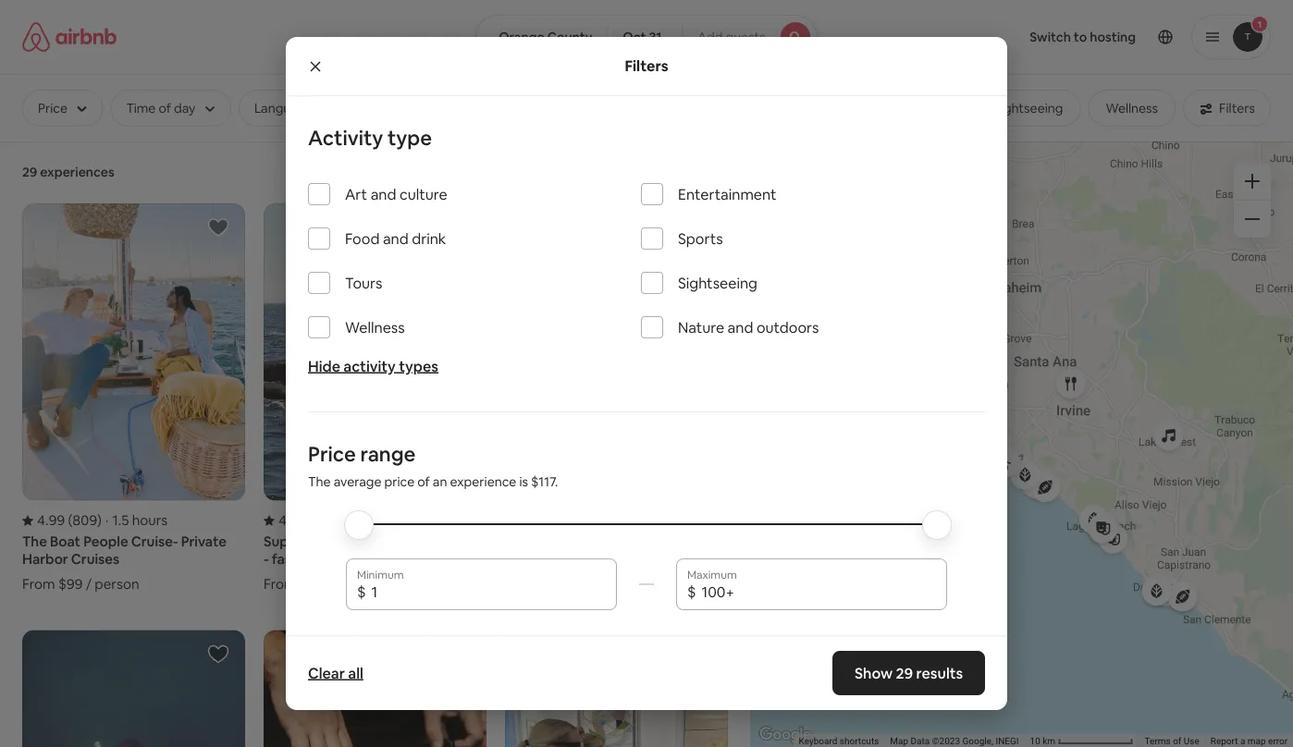 Task type: describe. For each thing, give the bounding box(es) containing it.
drink
[[412, 229, 446, 248]]

sightseeing inside "filters" dialog
[[678, 273, 758, 292]]

keyboard shortcuts
[[799, 736, 879, 747]]

none search field containing orange county
[[476, 15, 818, 59]]

experiences
[[40, 164, 114, 180]]

add to wishlist image
[[207, 643, 229, 666]]

people
[[83, 533, 128, 551]]

1.5
[[112, 512, 129, 530]]

©2023
[[932, 736, 960, 747]]

add
[[698, 29, 723, 45]]

(911)
[[309, 512, 343, 530]]

10 km button
[[1025, 735, 1140, 748]]

from $125 / person
[[505, 558, 627, 576]]

price range the average price of an experience is $117.
[[308, 441, 558, 490]]

superior whale/dolphin watching - fast/fun, most sightings group
[[264, 204, 487, 593]]

add guests
[[698, 29, 766, 45]]

use
[[1184, 736, 1200, 747]]

the inside the boat people cruise- private harbor cruises from $99 / person
[[22, 533, 47, 551]]

· 2 hours for 4.95 (911)
[[347, 512, 400, 530]]

4.95
[[278, 512, 306, 530]]

add guests button
[[682, 15, 818, 59]]

average
[[334, 474, 382, 490]]

oct 31
[[623, 29, 662, 45]]

4.93 out of 5 average rating,  105 reviews image
[[505, 512, 585, 530]]

shortcuts
[[840, 736, 879, 747]]

km
[[1043, 736, 1056, 747]]

keyboard shortcuts button
[[799, 735, 879, 748]]

from inside learn to surf group
[[505, 558, 538, 576]]

$99 for harbor
[[58, 575, 83, 593]]

is
[[520, 474, 528, 490]]

sightings
[[369, 550, 428, 568]]

art and culture
[[345, 185, 448, 204]]

inegi
[[996, 736, 1019, 747]]

show 29 results
[[855, 664, 963, 683]]

show 29 results link
[[833, 651, 986, 696]]

person for the boat people cruise- private harbor cruises
[[95, 575, 139, 593]]

(809)
[[68, 512, 102, 530]]

Wellness button
[[1089, 90, 1176, 127]]

Sports button
[[819, 90, 893, 127]]

Sightseeing button
[[976, 90, 1081, 127]]

a
[[1241, 736, 1246, 747]]

results
[[916, 664, 963, 683]]

data
[[911, 736, 930, 747]]

31
[[649, 29, 662, 45]]

hide activity types
[[308, 357, 439, 376]]

clear all
[[308, 664, 364, 683]]

keyboard
[[799, 736, 838, 747]]

learn to surf group
[[505, 204, 728, 576]]

error
[[1269, 736, 1288, 747]]

orange
[[499, 29, 545, 45]]

guests
[[726, 29, 766, 45]]

type
[[388, 124, 432, 151]]

watching
[[423, 533, 486, 551]]

county
[[548, 29, 593, 45]]

terms of use link
[[1145, 736, 1200, 747]]

· 1.5 hours
[[105, 512, 168, 530]]

Entertainment button
[[559, 90, 680, 127]]

fast/fun,
[[272, 550, 329, 568]]

terms of use
[[1145, 736, 1200, 747]]

person for superior whale/dolphin watching - fast/fun, most sightings
[[336, 575, 381, 593]]

google,
[[963, 736, 994, 747]]

map
[[1248, 736, 1266, 747]]

/ for the boat people cruise- private harbor cruises
[[86, 575, 92, 593]]

boat
[[50, 533, 80, 551]]

food and drink
[[345, 229, 446, 248]]

and for art
[[371, 185, 396, 204]]

private
[[181, 533, 227, 551]]

Tours button
[[901, 90, 969, 127]]

google map
showing 20 experiences. region
[[750, 141, 1294, 748]]

29 inside show 29 results link
[[896, 664, 913, 683]]

price
[[308, 441, 356, 467]]

terms
[[1145, 736, 1171, 747]]

$99 for most
[[300, 575, 324, 593]]

the boat people cruise- private harbor cruises from $99 / person
[[22, 533, 227, 593]]

show
[[855, 664, 893, 683]]

zoom in image
[[1246, 174, 1260, 189]]

activity type
[[308, 124, 432, 151]]



Task type: vqa. For each thing, say whether or not it's contained in the screenshot.
type
yes



Task type: locate. For each thing, give the bounding box(es) containing it.
$ text field
[[702, 583, 936, 601]]

0 vertical spatial sightseeing
[[994, 100, 1064, 117]]

29 experiences
[[22, 164, 114, 180]]

10
[[1030, 736, 1041, 747]]

$99
[[58, 575, 83, 593], [300, 575, 324, 593]]

an
[[433, 474, 447, 490]]

add to wishlist image for 2 hours
[[690, 217, 712, 239]]

$99 down fast/fun,
[[300, 575, 324, 593]]

0 horizontal spatial person
[[95, 575, 139, 593]]

orange county
[[499, 29, 593, 45]]

and for food
[[383, 229, 409, 248]]

2 add to wishlist image from the left
[[690, 217, 712, 239]]

· 2 hours up the whale/dolphin
[[347, 512, 400, 530]]

2 horizontal spatial person
[[583, 558, 627, 576]]

from inside the "superior whale/dolphin watching - fast/fun, most sightings from $99 / person"
[[264, 575, 297, 593]]

1 · from the left
[[105, 512, 109, 530]]

2 horizontal spatial from
[[505, 558, 538, 576]]

29 left experiences
[[22, 164, 37, 180]]

None search field
[[476, 15, 818, 59]]

1 2 from the left
[[354, 512, 362, 530]]

person inside learn to surf group
[[583, 558, 627, 576]]

all
[[348, 664, 364, 683]]

$ for $ text field
[[688, 583, 696, 601]]

0 vertical spatial the
[[308, 474, 331, 490]]

nature and outdoors
[[678, 318, 819, 337]]

3 hours from the left
[[606, 512, 642, 530]]

· 2 hours inside the superior whale/dolphin watching - fast/fun, most sightings group
[[347, 512, 400, 530]]

0 vertical spatial 29
[[22, 164, 37, 180]]

the down price
[[308, 474, 331, 490]]

1 horizontal spatial wellness
[[1106, 100, 1159, 117]]

food
[[345, 229, 380, 248]]

superior whale/dolphin watching - fast/fun, most sightings from $99 / person
[[264, 533, 486, 593]]

3 · from the left
[[588, 512, 592, 530]]

wellness inside wellness button
[[1106, 100, 1159, 117]]

sightseeing inside button
[[994, 100, 1064, 117]]

of left use
[[1173, 736, 1182, 747]]

0 horizontal spatial of
[[418, 474, 430, 490]]

zoom out image
[[1246, 212, 1260, 227]]

hide
[[308, 357, 340, 376]]

$99 down cruises
[[58, 575, 83, 593]]

of inside price range the average price of an experience is $117.
[[418, 474, 430, 490]]

1 horizontal spatial hours
[[365, 512, 400, 530]]

1 horizontal spatial /
[[327, 575, 333, 593]]

/ down most
[[327, 575, 333, 593]]

2 inside learn to surf group
[[595, 512, 603, 530]]

2 for 4.93 (105)
[[595, 512, 603, 530]]

· for (911)
[[347, 512, 350, 530]]

0 horizontal spatial $
[[357, 583, 366, 601]]

person
[[583, 558, 627, 576], [95, 575, 139, 593], [336, 575, 381, 593]]

2 horizontal spatial ·
[[588, 512, 592, 530]]

filters
[[625, 56, 669, 75]]

0 horizontal spatial from
[[22, 575, 55, 593]]

29 right show
[[896, 664, 913, 683]]

/ for superior whale/dolphin watching - fast/fun, most sightings
[[327, 575, 333, 593]]

4.95 out of 5 average rating,  911 reviews image
[[264, 512, 343, 530]]

and right nature
[[728, 318, 754, 337]]

report
[[1211, 736, 1238, 747]]

sports
[[678, 229, 723, 248]]

· inside learn to surf group
[[588, 512, 592, 530]]

· inside the boat people cruise- private harbor cruises 'group'
[[105, 512, 109, 530]]

2 hours from the left
[[365, 512, 400, 530]]

from down - at bottom left
[[264, 575, 297, 593]]

entertainment
[[678, 185, 777, 204]]

0 horizontal spatial ·
[[105, 512, 109, 530]]

hours
[[132, 512, 168, 530], [365, 512, 400, 530], [606, 512, 642, 530]]

hide activity types button
[[308, 357, 439, 376]]

Art and culture button
[[426, 90, 551, 127]]

2 right (105)
[[595, 512, 603, 530]]

0 horizontal spatial add to wishlist image
[[207, 217, 229, 239]]

hours up cruise-
[[132, 512, 168, 530]]

google image
[[755, 724, 816, 748]]

1 horizontal spatial person
[[336, 575, 381, 593]]

hours for people
[[132, 512, 168, 530]]

clear
[[308, 664, 345, 683]]

1 horizontal spatial · 2 hours
[[588, 512, 642, 530]]

wellness inside "filters" dialog
[[345, 318, 405, 337]]

4.93 (105)
[[520, 512, 585, 530]]

1 vertical spatial wellness
[[345, 318, 405, 337]]

$ text field
[[372, 583, 606, 601]]

activity
[[344, 357, 396, 376]]

clear all button
[[299, 655, 373, 692]]

/ down cruises
[[86, 575, 92, 593]]

whale/dolphin
[[322, 533, 421, 551]]

0 horizontal spatial hours
[[132, 512, 168, 530]]

0 vertical spatial and
[[371, 185, 396, 204]]

1 horizontal spatial sightseeing
[[994, 100, 1064, 117]]

/ inside the boat people cruise- private harbor cruises from $99 / person
[[86, 575, 92, 593]]

of left the "an"
[[418, 474, 430, 490]]

0 horizontal spatial · 2 hours
[[347, 512, 400, 530]]

2
[[354, 512, 362, 530], [595, 512, 603, 530]]

· 2 hours right (105)
[[588, 512, 642, 530]]

hours inside the superior whale/dolphin watching - fast/fun, most sightings group
[[365, 512, 400, 530]]

sightseeing down profile element
[[994, 100, 1064, 117]]

0 vertical spatial wellness
[[1106, 100, 1159, 117]]

· for (809)
[[105, 512, 109, 530]]

/ inside the "superior whale/dolphin watching - fast/fun, most sightings from $99 / person"
[[327, 575, 333, 593]]

1 horizontal spatial $
[[688, 583, 696, 601]]

2 · 2 hours from the left
[[588, 512, 642, 530]]

29
[[22, 164, 37, 180], [896, 664, 913, 683]]

1 horizontal spatial $99
[[300, 575, 324, 593]]

1 horizontal spatial of
[[1173, 736, 1182, 747]]

1 vertical spatial and
[[383, 229, 409, 248]]

0 horizontal spatial 29
[[22, 164, 37, 180]]

1 horizontal spatial 2
[[595, 512, 603, 530]]

· for (105)
[[588, 512, 592, 530]]

person right $125
[[583, 558, 627, 576]]

$99 inside the "superior whale/dolphin watching - fast/fun, most sightings from $99 / person"
[[300, 575, 324, 593]]

cruise-
[[131, 533, 178, 551]]

and
[[371, 185, 396, 204], [383, 229, 409, 248], [728, 318, 754, 337]]

2 vertical spatial and
[[728, 318, 754, 337]]

from left $125
[[505, 558, 538, 576]]

1 hours from the left
[[132, 512, 168, 530]]

sightseeing up nature
[[678, 273, 758, 292]]

from inside the boat people cruise- private harbor cruises from $99 / person
[[22, 575, 55, 593]]

map
[[890, 736, 909, 747]]

Food and drink button
[[687, 90, 811, 127]]

4.99 (809)
[[37, 512, 102, 530]]

· 2 hours inside learn to surf group
[[588, 512, 642, 530]]

person down cruises
[[95, 575, 139, 593]]

experience
[[450, 474, 517, 490]]

0 horizontal spatial the
[[22, 533, 47, 551]]

4.99
[[37, 512, 65, 530]]

person down most
[[336, 575, 381, 593]]

from
[[505, 558, 538, 576], [22, 575, 55, 593], [264, 575, 297, 593]]

2 $99 from the left
[[300, 575, 324, 593]]

1 horizontal spatial the
[[308, 474, 331, 490]]

· 2 hours
[[347, 512, 400, 530], [588, 512, 642, 530]]

of
[[418, 474, 430, 490], [1173, 736, 1182, 747]]

1 · 2 hours from the left
[[347, 512, 400, 530]]

from down harbor
[[22, 575, 55, 593]]

orange county button
[[476, 15, 608, 59]]

hours right (105)
[[606, 512, 642, 530]]

price
[[384, 474, 415, 490]]

10 km
[[1030, 736, 1058, 747]]

report a map error
[[1211, 736, 1288, 747]]

4.93
[[520, 512, 548, 530]]

add to wishlist image inside learn to surf group
[[690, 217, 712, 239]]

wellness
[[1106, 100, 1159, 117], [345, 318, 405, 337]]

types
[[399, 357, 439, 376]]

from for the boat people cruise- private harbor cruises
[[22, 575, 55, 593]]

-
[[264, 550, 269, 568]]

(105)
[[551, 512, 585, 530]]

2 for 4.95 (911)
[[354, 512, 362, 530]]

1 vertical spatial the
[[22, 533, 47, 551]]

hours inside the boat people cruise- private harbor cruises 'group'
[[132, 512, 168, 530]]

1 add to wishlist image from the left
[[207, 217, 229, 239]]

culture
[[400, 185, 448, 204]]

/ right $125
[[574, 558, 580, 576]]

· 2 hours for 4.93 (105)
[[588, 512, 642, 530]]

1 horizontal spatial add to wishlist image
[[690, 217, 712, 239]]

person inside the "superior whale/dolphin watching - fast/fun, most sightings from $99 / person"
[[336, 575, 381, 593]]

1 $99 from the left
[[58, 575, 83, 593]]

0 horizontal spatial sightseeing
[[678, 273, 758, 292]]

2 · from the left
[[347, 512, 350, 530]]

0 vertical spatial of
[[418, 474, 430, 490]]

add to wishlist image inside the boat people cruise- private harbor cruises 'group'
[[207, 217, 229, 239]]

2 inside the superior whale/dolphin watching - fast/fun, most sightings group
[[354, 512, 362, 530]]

1 vertical spatial 29
[[896, 664, 913, 683]]

1 horizontal spatial ·
[[347, 512, 350, 530]]

add to wishlist image
[[207, 217, 229, 239], [690, 217, 712, 239]]

hours up the whale/dolphin
[[365, 512, 400, 530]]

4.99 out of 5 average rating,  809 reviews image
[[22, 512, 102, 530]]

report a map error link
[[1211, 736, 1288, 747]]

add to wishlist image for 1.5 hours
[[207, 217, 229, 239]]

filters dialog
[[286, 37, 1008, 748]]

the boat people cruise- private harbor cruises group
[[22, 204, 245, 593]]

1 vertical spatial of
[[1173, 736, 1182, 747]]

1 vertical spatial sightseeing
[[678, 273, 758, 292]]

2 up the whale/dolphin
[[354, 512, 362, 530]]

/ inside learn to surf group
[[574, 558, 580, 576]]

and for nature
[[728, 318, 754, 337]]

art
[[345, 185, 368, 204]]

map data ©2023 google, inegi
[[890, 736, 1019, 747]]

4.95 (911)
[[278, 512, 343, 530]]

from for superior whale/dolphin watching - fast/fun, most sightings
[[264, 575, 297, 593]]

harbor
[[22, 550, 68, 568]]

$ for $ text box
[[357, 583, 366, 601]]

hours for watching
[[365, 512, 400, 530]]

person inside the boat people cruise- private harbor cruises from $99 / person
[[95, 575, 139, 593]]

oct 31 button
[[607, 15, 683, 59]]

superior
[[264, 533, 319, 551]]

range
[[360, 441, 416, 467]]

profile element
[[840, 0, 1271, 74]]

outdoors
[[757, 318, 819, 337]]

1 horizontal spatial 29
[[896, 664, 913, 683]]

cruises
[[71, 550, 120, 568]]

2 horizontal spatial /
[[574, 558, 580, 576]]

$117.
[[531, 474, 558, 490]]

1 $ from the left
[[357, 583, 366, 601]]

most
[[332, 550, 366, 568]]

1 horizontal spatial from
[[264, 575, 297, 593]]

the inside price range the average price of an experience is $117.
[[308, 474, 331, 490]]

0 horizontal spatial /
[[86, 575, 92, 593]]

$125
[[541, 558, 571, 576]]

· inside the superior whale/dolphin watching - fast/fun, most sightings group
[[347, 512, 350, 530]]

oct
[[623, 29, 646, 45]]

· right (911)
[[347, 512, 350, 530]]

· left 1.5
[[105, 512, 109, 530]]

0 horizontal spatial 2
[[354, 512, 362, 530]]

· right (105)
[[588, 512, 592, 530]]

2 $ from the left
[[688, 583, 696, 601]]

nature
[[678, 318, 725, 337]]

0 horizontal spatial $99
[[58, 575, 83, 593]]

the down 4.99
[[22, 533, 47, 551]]

0 horizontal spatial wellness
[[345, 318, 405, 337]]

$99 inside the boat people cruise- private harbor cruises from $99 / person
[[58, 575, 83, 593]]

2 2 from the left
[[595, 512, 603, 530]]

and left 'drink'
[[383, 229, 409, 248]]

hours inside learn to surf group
[[606, 512, 642, 530]]

activity
[[308, 124, 383, 151]]

and right art
[[371, 185, 396, 204]]

2 horizontal spatial hours
[[606, 512, 642, 530]]

·
[[105, 512, 109, 530], [347, 512, 350, 530], [588, 512, 592, 530]]



